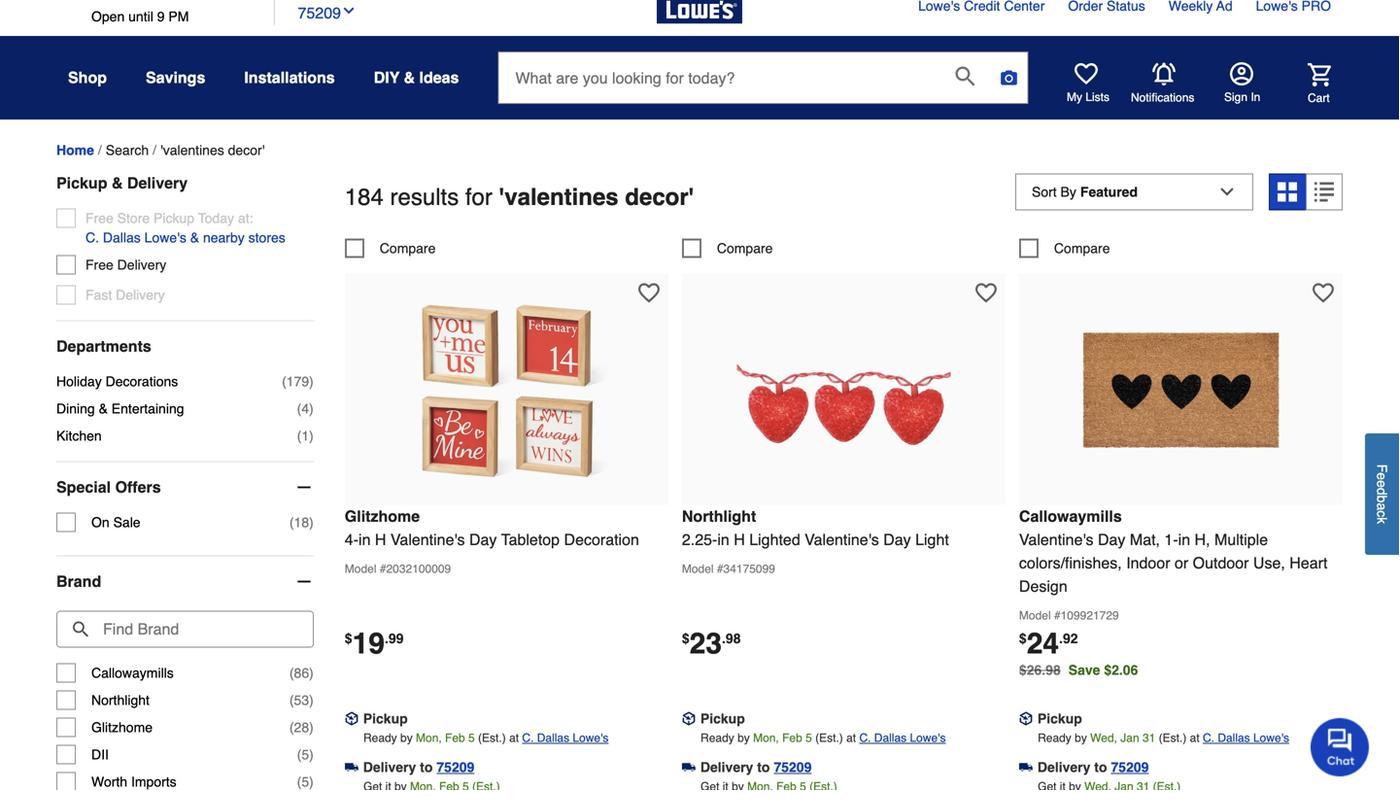 Task type: vqa. For each thing, say whether or not it's contained in the screenshot.


Task type: describe. For each thing, give the bounding box(es) containing it.
.98
[[722, 631, 741, 646]]

$ for 23
[[682, 631, 690, 646]]

worth imports
[[91, 774, 177, 790]]

f
[[1375, 464, 1390, 473]]

at:
[[238, 211, 253, 226]]

c. dallas lowe's button for pickup image '75209' button
[[522, 728, 609, 748]]

at for c. dallas lowe's button associated with '75209' button corresponding to pickup icon for ready by mon, feb 5 (est.) at c. dallas lowe's
[[847, 731, 856, 745]]

ready by mon, feb 5 (est.) at c. dallas lowe's for '75209' button corresponding to pickup icon for ready by mon, feb 5 (est.) at c. dallas lowe's
[[701, 731, 946, 745]]

) for glitzhome
[[309, 720, 314, 735]]

valentines decor element
[[160, 142, 265, 158]]

lowe's for pickup image
[[573, 731, 609, 745]]

lighted
[[750, 531, 801, 549]]

1 delivery to 75209 from the left
[[363, 759, 475, 775]]

ready for pickup icon for ready by mon, feb 5 (est.) at c. dallas lowe's
[[701, 731, 735, 745]]

diy & ideas button
[[374, 60, 459, 95]]

decoration
[[564, 531, 639, 549]]

( 1 )
[[297, 428, 314, 444]]

in
[[1251, 90, 1261, 104]]

dallas for pickup icon for ready by mon, feb 5 (est.) at c. dallas lowe's
[[875, 731, 907, 745]]

) for kitchen
[[309, 428, 314, 444]]

( 53 )
[[290, 693, 314, 708]]

installations
[[244, 69, 335, 87]]

3 to from the left
[[1095, 759, 1108, 775]]

holiday
[[56, 374, 102, 389]]

h for lighted
[[734, 531, 745, 549]]

pickup & delivery
[[56, 174, 188, 192]]

day inside northlight 2.25-in h lighted valentine's day light
[[884, 531, 911, 549]]

c
[[1375, 510, 1390, 517]]

ready by wed, jan 31 (est.) at c. dallas lowe's
[[1038, 731, 1290, 745]]

valentine's inside callowaymills valentine's day mat, 1-in h, multiple colors/finishes, indoor or outdoor use, heart design
[[1020, 531, 1094, 549]]

& for ideas
[[404, 69, 415, 87]]

$ 19 .99
[[345, 627, 404, 660]]

k
[[1375, 517, 1390, 524]]

) for worth imports
[[309, 774, 314, 790]]

nearby
[[203, 230, 245, 246]]

my
[[1067, 90, 1083, 104]]

179
[[287, 374, 309, 389]]

2 ' from the left
[[689, 184, 694, 211]]

decor
[[625, 184, 689, 211]]

pickup for pickup image
[[363, 711, 408, 726]]

) for callowaymills
[[309, 665, 314, 681]]

c. dallas lowe's & nearby stores
[[86, 230, 286, 246]]

northlight for northlight
[[91, 693, 150, 708]]

callowaymills 109921729 valentine's day mat, 1-in h, multiple colors/finishes, indoor or outdoor use, heart design image
[[1074, 283, 1288, 497]]

$26.98
[[1020, 662, 1061, 678]]

( for kitchen
[[297, 428, 302, 444]]

( 28 )
[[290, 720, 314, 735]]

until
[[128, 9, 153, 24]]

special
[[56, 478, 111, 496]]

$26.98 save $2.06
[[1020, 662, 1139, 678]]

heart outline image
[[976, 282, 997, 304]]

lowe's inside c. dallas lowe's & nearby stores button
[[145, 230, 186, 246]]

on sale
[[91, 515, 141, 530]]

1 to from the left
[[420, 759, 433, 775]]

save
[[1069, 662, 1101, 678]]

# for glitzhome 4-in h valentine's day tabletop decoration
[[380, 562, 386, 576]]

1 e from the top
[[1375, 473, 1390, 480]]

offers
[[115, 478, 161, 496]]

special offers button
[[56, 462, 314, 513]]

( 4 )
[[297, 401, 314, 417]]

# for callowaymills valentine's day mat, 1-in h, multiple colors/finishes, indoor or outdoor use, heart design
[[1055, 609, 1061, 622]]

shop
[[68, 69, 107, 87]]

fast
[[86, 287, 112, 303]]

h,
[[1195, 531, 1211, 549]]

outdoor
[[1193, 554, 1249, 572]]

(est.) for '75209' button corresponding to pickup icon corresponding to ready by wed, jan 31 (est.) at c. dallas lowe's
[[1159, 731, 1187, 745]]

heart
[[1290, 554, 1328, 572]]

5015029021 element
[[345, 239, 436, 258]]

dining
[[56, 401, 95, 417]]

holiday decorations
[[56, 374, 178, 389]]

pickup image for ready by mon, feb 5 (est.) at c. dallas lowe's
[[682, 712, 696, 726]]

4
[[302, 401, 309, 417]]

86
[[294, 665, 309, 681]]

pickup for pickup icon for ready by mon, feb 5 (est.) at c. dallas lowe's
[[701, 711, 745, 726]]

1 heart outline image from the left
[[638, 282, 660, 304]]

brand button
[[56, 557, 314, 607]]

callowaymills for callowaymills valentine's day mat, 1-in h, multiple colors/finishes, indoor or outdoor use, heart design
[[1020, 507, 1122, 525]]

31
[[1143, 731, 1156, 745]]

pickup for pickup icon corresponding to ready by wed, jan 31 (est.) at c. dallas lowe's
[[1038, 711, 1083, 726]]

on
[[91, 515, 110, 530]]

lowe's home improvement notification center image
[[1153, 62, 1176, 86]]

ideas
[[419, 69, 459, 87]]

in for 2.25-
[[718, 531, 730, 549]]

( for glitzhome
[[290, 720, 294, 735]]

actual price $24.92 element
[[1020, 627, 1078, 660]]

Search Query text field
[[499, 52, 940, 103]]

entertaining
[[112, 401, 184, 417]]

my lists link
[[1067, 62, 1110, 105]]

& for delivery
[[112, 174, 123, 192]]

cart
[[1308, 91, 1330, 105]]

h for valentine's
[[375, 531, 386, 549]]

# for northlight 2.25-in h lighted valentine's day light
[[717, 562, 724, 576]]

pickup image
[[345, 712, 358, 726]]

chevron down image
[[341, 3, 357, 18]]

design
[[1020, 577, 1068, 595]]

18
[[294, 515, 309, 530]]

decorations
[[106, 374, 178, 389]]

for
[[465, 184, 493, 211]]

ready for pickup icon corresponding to ready by wed, jan 31 (est.) at c. dallas lowe's
[[1038, 731, 1072, 745]]

( 5 ) for worth imports
[[297, 774, 314, 790]]

lists
[[1086, 90, 1110, 104]]

lowe's home improvement account image
[[1231, 62, 1254, 86]]

minus image for special offers
[[294, 478, 314, 497]]

24
[[1027, 627, 1060, 660]]

departments
[[56, 337, 151, 355]]

4-
[[345, 531, 359, 549]]

pickup down home link
[[56, 174, 107, 192]]

glitzhome 2032100009 4-in h valentine's day tabletop decoration image
[[400, 283, 614, 497]]

truck filled image for ready by wed, jan 31 (est.) at c. dallas lowe's
[[1020, 761, 1033, 774]]

savings button
[[146, 60, 205, 95]]

or
[[1175, 554, 1189, 572]]

by for '75209' button corresponding to pickup icon for ready by mon, feb 5 (est.) at c. dallas lowe's
[[738, 731, 750, 745]]

search
[[106, 142, 149, 158]]

was price $26.98 element
[[1020, 657, 1069, 678]]

brand
[[56, 573, 101, 591]]

( for on sale
[[290, 515, 294, 530]]

day inside glitzhome 4-in h valentine's day tabletop decoration
[[469, 531, 497, 549]]

worth
[[91, 774, 127, 790]]

in inside callowaymills valentine's day mat, 1-in h, multiple colors/finishes, indoor or outdoor use, heart design
[[1179, 531, 1191, 549]]

2032100009
[[386, 562, 451, 576]]

dallas for pickup icon corresponding to ready by wed, jan 31 (est.) at c. dallas lowe's
[[1218, 731, 1251, 745]]

diy
[[374, 69, 400, 87]]

pickup up c. dallas lowe's & nearby stores
[[154, 211, 194, 226]]

5014963355 element
[[682, 239, 773, 258]]

my lists
[[1067, 90, 1110, 104]]

( 179 )
[[282, 374, 314, 389]]

truck filled image
[[682, 761, 696, 774]]

diy & ideas
[[374, 69, 459, 87]]

( for dining & entertaining
[[297, 401, 302, 417]]

2 to from the left
[[757, 759, 770, 775]]

$2.06
[[1104, 662, 1139, 678]]

open until 9 pm
[[91, 9, 189, 24]]

dining & entertaining
[[56, 401, 184, 417]]

model # 34175099
[[682, 562, 776, 576]]

1 / from the left
[[98, 142, 102, 158]]

grid view image
[[1278, 182, 1298, 202]]

installations button
[[244, 60, 335, 95]]

northlight for northlight 2.25-in h lighted valentine's day light
[[682, 507, 756, 525]]

use,
[[1254, 554, 1286, 572]]

1 ' from the left
[[499, 184, 505, 211]]

valentines
[[505, 184, 619, 211]]

valentine's inside northlight 2.25-in h lighted valentine's day light
[[805, 531, 879, 549]]

tabletop
[[501, 531, 560, 549]]

( for holiday decorations
[[282, 374, 287, 389]]

fast delivery
[[86, 287, 165, 303]]

c. dallas lowe's button for '75209' button corresponding to pickup icon for ready by mon, feb 5 (est.) at c. dallas lowe's
[[860, 728, 946, 748]]

results
[[390, 184, 459, 211]]

23
[[690, 627, 722, 660]]

free for free delivery
[[86, 257, 114, 273]]



Task type: locate. For each thing, give the bounding box(es) containing it.
3 c. dallas lowe's button from the left
[[1203, 728, 1290, 748]]

c. dallas lowe's button
[[522, 728, 609, 748], [860, 728, 946, 748], [1203, 728, 1290, 748]]

valentine's up 2032100009
[[391, 531, 465, 549]]

1 ) from the top
[[309, 374, 314, 389]]

.99
[[385, 631, 404, 646]]

model for 2.25-in h lighted valentine's day light
[[682, 562, 714, 576]]

1 mon, from the left
[[416, 731, 442, 745]]

184
[[345, 184, 384, 211]]

dallas for pickup image
[[537, 731, 570, 745]]

( for northlight
[[290, 693, 294, 708]]

sale
[[113, 515, 141, 530]]

stores
[[248, 230, 286, 246]]

lowe's home improvement cart image
[[1308, 63, 1332, 86]]

minus image down ( 18 )
[[294, 572, 314, 592]]

c. inside button
[[86, 230, 99, 246]]

ready for pickup image
[[364, 731, 397, 745]]

( 5 ) for dii
[[297, 747, 314, 763]]

) for on sale
[[309, 515, 314, 530]]

& right diy
[[404, 69, 415, 87]]

in inside glitzhome 4-in h valentine's day tabletop decoration
[[359, 531, 371, 549]]

compare for 5015029021 element on the left
[[380, 240, 436, 256]]

2 feb from the left
[[783, 731, 803, 745]]

1 vertical spatial glitzhome
[[91, 720, 153, 735]]

store
[[117, 211, 150, 226]]

callowaymills inside callowaymills valentine's day mat, 1-in h, multiple colors/finishes, indoor or outdoor use, heart design
[[1020, 507, 1122, 525]]

1 horizontal spatial delivery to 75209
[[701, 759, 812, 775]]

0 horizontal spatial mon,
[[416, 731, 442, 745]]

list view image
[[1315, 182, 1334, 202]]

compare
[[380, 240, 436, 256], [717, 240, 773, 256], [1055, 240, 1110, 256]]

0 horizontal spatial pickup image
[[682, 712, 696, 726]]

callowaymills valentine's day mat, 1-in h, multiple colors/finishes, indoor or outdoor use, heart design
[[1020, 507, 1328, 595]]

minus image up ( 18 )
[[294, 478, 314, 497]]

0 horizontal spatial model
[[345, 562, 377, 576]]

by for pickup image '75209' button
[[400, 731, 413, 745]]

1 vertical spatial callowaymills
[[91, 665, 174, 681]]

1 vertical spatial minus image
[[294, 572, 314, 592]]

# down "2.25-" on the bottom of the page
[[717, 562, 724, 576]]

) for dii
[[309, 747, 314, 763]]

2 valentine's from the left
[[805, 531, 879, 549]]

1 horizontal spatial $
[[682, 631, 690, 646]]

day left the tabletop
[[469, 531, 497, 549]]

' right for
[[499, 184, 505, 211]]

2 ready by mon, feb 5 (est.) at c. dallas lowe's from the left
[[701, 731, 946, 745]]

f e e d b a c k button
[[1366, 433, 1400, 555]]

7 ) from the top
[[309, 720, 314, 735]]

2 c. dallas lowe's button from the left
[[860, 728, 946, 748]]

2 horizontal spatial (est.)
[[1159, 731, 1187, 745]]

0 horizontal spatial in
[[359, 531, 371, 549]]

4 ) from the top
[[309, 515, 314, 530]]

model up '24'
[[1020, 609, 1051, 622]]

savings
[[146, 69, 205, 87]]

0 horizontal spatial northlight
[[91, 693, 150, 708]]

model # 2032100009
[[345, 562, 451, 576]]

/
[[98, 142, 102, 158], [153, 142, 157, 158]]

ready left wed,
[[1038, 731, 1072, 745]]

model
[[345, 562, 377, 576], [682, 562, 714, 576], [1020, 609, 1051, 622]]

5
[[469, 731, 475, 745], [806, 731, 812, 745], [302, 747, 309, 763], [302, 774, 309, 790]]

0 vertical spatial northlight
[[682, 507, 756, 525]]

feb for pickup image '75209' button
[[445, 731, 465, 745]]

free up the fast
[[86, 257, 114, 273]]

glitzhome up dii
[[91, 720, 153, 735]]

3 delivery to 75209 from the left
[[1038, 759, 1149, 775]]

&
[[404, 69, 415, 87], [112, 174, 123, 192], [190, 230, 199, 246], [99, 401, 108, 417]]

0 horizontal spatial by
[[400, 731, 413, 745]]

lowe's for pickup icon for ready by mon, feb 5 (est.) at c. dallas lowe's
[[910, 731, 946, 745]]

1 horizontal spatial compare
[[717, 240, 773, 256]]

shop button
[[68, 60, 107, 95]]

ready right 28
[[364, 731, 397, 745]]

Find Brand text field
[[56, 611, 314, 648]]

) for northlight
[[309, 693, 314, 708]]

feb
[[445, 731, 465, 745], [783, 731, 803, 745]]

0 horizontal spatial (est.)
[[478, 731, 506, 745]]

0 horizontal spatial heart outline image
[[638, 282, 660, 304]]

0 horizontal spatial ready
[[364, 731, 397, 745]]

sign in button
[[1225, 62, 1261, 105]]

2 $ from the left
[[682, 631, 690, 646]]

sign
[[1225, 90, 1248, 104]]

$ inside $ 19 .99
[[345, 631, 352, 646]]

0 horizontal spatial truck filled image
[[345, 761, 358, 774]]

free for free store pickup today at:
[[86, 211, 114, 226]]

1 horizontal spatial feb
[[783, 731, 803, 745]]

9
[[157, 9, 165, 24]]

'valentines
[[160, 142, 224, 158]]

2 by from the left
[[738, 731, 750, 745]]

minus image
[[294, 478, 314, 497], [294, 572, 314, 592]]

1 horizontal spatial truck filled image
[[1020, 761, 1033, 774]]

$
[[345, 631, 352, 646], [682, 631, 690, 646], [1020, 631, 1027, 646]]

1 ready by mon, feb 5 (est.) at c. dallas lowe's from the left
[[364, 731, 609, 745]]

75209 button for pickup icon corresponding to ready by wed, jan 31 (est.) at c. dallas lowe's
[[1111, 758, 1149, 777]]

glitzhome inside glitzhome 4-in h valentine's day tabletop decoration
[[345, 507, 420, 525]]

model for 4-in h valentine's day tabletop decoration
[[345, 562, 377, 576]]

0 vertical spatial free
[[86, 211, 114, 226]]

mon,
[[416, 731, 442, 745], [753, 731, 779, 745]]

1 horizontal spatial in
[[718, 531, 730, 549]]

actual price $23.98 element
[[682, 627, 741, 660]]

2.25-
[[682, 531, 718, 549]]

free store pickup today at:
[[86, 211, 253, 226]]

h
[[375, 531, 386, 549], [734, 531, 745, 549]]

2 horizontal spatial at
[[1190, 731, 1200, 745]]

1
[[302, 428, 309, 444]]

/ right search element
[[153, 142, 157, 158]]

1 valentine's from the left
[[391, 531, 465, 549]]

glitzhome for glitzhome 4-in h valentine's day tabletop decoration
[[345, 507, 420, 525]]

2 horizontal spatial delivery to 75209
[[1038, 759, 1149, 775]]

0 horizontal spatial callowaymills
[[91, 665, 174, 681]]

model down "2.25-" on the bottom of the page
[[682, 562, 714, 576]]

lowe's home improvement lists image
[[1075, 62, 1098, 86]]

3 by from the left
[[1075, 731, 1087, 745]]

0 horizontal spatial c. dallas lowe's button
[[522, 728, 609, 748]]

lowe's home improvement logo image
[[657, 0, 743, 47]]

ready
[[364, 731, 397, 745], [701, 731, 735, 745], [1038, 731, 1072, 745]]

2 ) from the top
[[309, 401, 314, 417]]

(est.) for '75209' button corresponding to pickup icon for ready by mon, feb 5 (est.) at c. dallas lowe's
[[816, 731, 843, 745]]

1 horizontal spatial at
[[847, 731, 856, 745]]

$ for 24
[[1020, 631, 1027, 646]]

callowaymills down 'find brand' text box
[[91, 665, 174, 681]]

1 (est.) from the left
[[478, 731, 506, 745]]

75209
[[298, 4, 341, 22], [437, 759, 475, 775], [774, 759, 812, 775], [1111, 759, 1149, 775]]

& down today
[[190, 230, 199, 246]]

3 $ from the left
[[1020, 631, 1027, 646]]

model for valentine's day mat, 1-in h, multiple colors/finishes, indoor or outdoor use, heart design
[[1020, 609, 1051, 622]]

2 horizontal spatial model
[[1020, 609, 1051, 622]]

model down the 4-
[[345, 562, 377, 576]]

1 vertical spatial northlight
[[91, 693, 150, 708]]

2 e from the top
[[1375, 480, 1390, 488]]

free delivery
[[86, 257, 166, 273]]

5014224011 element
[[1020, 239, 1110, 258]]

northlight inside northlight 2.25-in h lighted valentine's day light
[[682, 507, 756, 525]]

1 horizontal spatial northlight
[[682, 507, 756, 525]]

chat invite button image
[[1311, 717, 1370, 777]]

pickup image for ready by wed, jan 31 (est.) at c. dallas lowe's
[[1020, 712, 1033, 726]]

day left mat,
[[1098, 531, 1126, 549]]

1 horizontal spatial #
[[717, 562, 724, 576]]

2 ( 5 ) from the top
[[297, 774, 314, 790]]

1 at from the left
[[509, 731, 519, 745]]

model # 109921729
[[1020, 609, 1119, 622]]

2 horizontal spatial in
[[1179, 531, 1191, 549]]

search image
[[956, 66, 975, 86]]

2 compare from the left
[[717, 240, 773, 256]]

3 day from the left
[[1098, 531, 1126, 549]]

0 horizontal spatial $
[[345, 631, 352, 646]]

34175099
[[724, 562, 776, 576]]

pickup image up truck filled image
[[682, 712, 696, 726]]

ready by mon, feb 5 (est.) at c. dallas lowe's
[[364, 731, 609, 745], [701, 731, 946, 745]]

h inside northlight 2.25-in h lighted valentine's day light
[[734, 531, 745, 549]]

6 ) from the top
[[309, 693, 314, 708]]

compare inside 5014963355 element
[[717, 240, 773, 256]]

1 horizontal spatial c. dallas lowe's button
[[860, 728, 946, 748]]

b
[[1375, 495, 1390, 503]]

0 horizontal spatial valentine's
[[391, 531, 465, 549]]

1 horizontal spatial pickup image
[[1020, 712, 1033, 726]]

in for 4-
[[359, 531, 371, 549]]

d
[[1375, 488, 1390, 495]]

departments element
[[56, 337, 314, 356]]

pickup
[[56, 174, 107, 192], [154, 211, 194, 226], [363, 711, 408, 726], [701, 711, 745, 726], [1038, 711, 1083, 726]]

0 horizontal spatial day
[[469, 531, 497, 549]]

northlight 34175099 2.25-in h lighted valentine's day light image
[[737, 283, 951, 497]]

2 horizontal spatial compare
[[1055, 240, 1110, 256]]

h up 34175099
[[734, 531, 745, 549]]

1 horizontal spatial '
[[689, 184, 694, 211]]

c. dallas lowe's button for '75209' button corresponding to pickup icon corresponding to ready by wed, jan 31 (est.) at c. dallas lowe's
[[1203, 728, 1290, 748]]

feb for '75209' button corresponding to pickup icon for ready by mon, feb 5 (est.) at c. dallas lowe's
[[783, 731, 803, 745]]

0 horizontal spatial ready by mon, feb 5 (est.) at c. dallas lowe's
[[364, 731, 609, 745]]

0 vertical spatial minus image
[[294, 478, 314, 497]]

callowaymills
[[1020, 507, 1122, 525], [91, 665, 174, 681]]

pickup image down $26.98
[[1020, 712, 1033, 726]]

at for c. dallas lowe's button associated with pickup image '75209' button
[[509, 731, 519, 745]]

2 horizontal spatial day
[[1098, 531, 1126, 549]]

3 ) from the top
[[309, 428, 314, 444]]

mon, for pickup image '75209' button
[[416, 731, 442, 745]]

0 horizontal spatial to
[[420, 759, 433, 775]]

pickup image
[[682, 712, 696, 726], [1020, 712, 1033, 726]]

9 ) from the top
[[309, 774, 314, 790]]

2 heart outline image from the left
[[1313, 282, 1334, 304]]

1 horizontal spatial h
[[734, 531, 745, 549]]

5 ) from the top
[[309, 665, 314, 681]]

0 horizontal spatial compare
[[380, 240, 436, 256]]

( for dii
[[297, 747, 302, 763]]

0 vertical spatial callowaymills
[[1020, 507, 1122, 525]]

h right the 4-
[[375, 531, 386, 549]]

( 18 )
[[290, 515, 314, 530]]

1 horizontal spatial /
[[153, 142, 157, 158]]

2 day from the left
[[884, 531, 911, 549]]

sign in
[[1225, 90, 1261, 104]]

1 horizontal spatial valentine's
[[805, 531, 879, 549]]

by for '75209' button corresponding to pickup icon corresponding to ready by wed, jan 31 (est.) at c. dallas lowe's
[[1075, 731, 1087, 745]]

by
[[400, 731, 413, 745], [738, 731, 750, 745], [1075, 731, 1087, 745]]

2 (est.) from the left
[[816, 731, 843, 745]]

1-
[[1165, 531, 1179, 549]]

glitzhome
[[345, 507, 420, 525], [91, 720, 153, 735]]

& for entertaining
[[99, 401, 108, 417]]

( for callowaymills
[[290, 665, 294, 681]]

1 pickup image from the left
[[682, 712, 696, 726]]

& down search at the top left of page
[[112, 174, 123, 192]]

in inside northlight 2.25-in h lighted valentine's day light
[[718, 531, 730, 549]]

e up b
[[1375, 480, 1390, 488]]

2 horizontal spatial valentine's
[[1020, 531, 1094, 549]]

1 horizontal spatial to
[[757, 759, 770, 775]]

truck filled image
[[345, 761, 358, 774], [1020, 761, 1033, 774]]

.92
[[1060, 631, 1078, 646]]

1 c. dallas lowe's button from the left
[[522, 728, 609, 748]]

in up model # 34175099
[[718, 531, 730, 549]]

compare for 5014963355 element
[[717, 240, 773, 256]]

# up ".99"
[[380, 562, 386, 576]]

heart outline image
[[638, 282, 660, 304], [1313, 282, 1334, 304]]

dallas inside button
[[103, 230, 141, 246]]

compare inside 5015029021 element
[[380, 240, 436, 256]]

) for dining & entertaining
[[309, 401, 314, 417]]

2 h from the left
[[734, 531, 745, 549]]

ready by mon, feb 5 (est.) at c. dallas lowe's for pickup image '75209' button
[[364, 731, 609, 745]]

callowaymills for callowaymills
[[91, 665, 174, 681]]

free
[[86, 211, 114, 226], [86, 257, 114, 273]]

1 ( 5 ) from the top
[[297, 747, 314, 763]]

compare inside the "5014224011" element
[[1055, 240, 1110, 256]]

& right dining on the bottom left of the page
[[99, 401, 108, 417]]

1 vertical spatial ( 5 )
[[297, 774, 314, 790]]

2 horizontal spatial ready
[[1038, 731, 1072, 745]]

( 86 )
[[290, 665, 314, 681]]

/ right home
[[98, 142, 102, 158]]

actual price $19.99 element
[[345, 627, 404, 660]]

day inside callowaymills valentine's day mat, 1-in h, multiple colors/finishes, indoor or outdoor use, heart design
[[1098, 531, 1126, 549]]

1 horizontal spatial model
[[682, 562, 714, 576]]

c. dallas lowe's & nearby stores button
[[86, 228, 286, 247]]

pickup down $26.98 save $2.06
[[1038, 711, 1083, 726]]

indoor
[[1127, 554, 1171, 572]]

2 delivery to 75209 from the left
[[701, 759, 812, 775]]

(est.) for pickup image '75209' button
[[478, 731, 506, 745]]

0 horizontal spatial '
[[499, 184, 505, 211]]

2 pickup image from the left
[[1020, 712, 1033, 726]]

glitzhome for glitzhome
[[91, 720, 153, 735]]

(est.)
[[478, 731, 506, 745], [816, 731, 843, 745], [1159, 731, 1187, 745]]

to
[[420, 759, 433, 775], [757, 759, 770, 775], [1095, 759, 1108, 775]]

minus image for brand
[[294, 572, 314, 592]]

1 horizontal spatial day
[[884, 531, 911, 549]]

1 vertical spatial free
[[86, 257, 114, 273]]

2 truck filled image from the left
[[1020, 761, 1033, 774]]

0 horizontal spatial glitzhome
[[91, 720, 153, 735]]

in left h,
[[1179, 531, 1191, 549]]

day left light
[[884, 531, 911, 549]]

today
[[198, 211, 234, 226]]

8 ) from the top
[[309, 747, 314, 763]]

( for worth imports
[[297, 774, 302, 790]]

dallas
[[103, 230, 141, 246], [537, 731, 570, 745], [875, 731, 907, 745], [1218, 731, 1251, 745]]

pickup down actual price $23.98 element
[[701, 711, 745, 726]]

0 horizontal spatial feb
[[445, 731, 465, 745]]

northlight 2.25-in h lighted valentine's day light
[[682, 507, 949, 549]]

0 horizontal spatial delivery to 75209
[[363, 759, 475, 775]]

1 horizontal spatial ready
[[701, 731, 735, 745]]

at for c. dallas lowe's button for '75209' button corresponding to pickup icon corresponding to ready by wed, jan 31 (est.) at c. dallas lowe's
[[1190, 731, 1200, 745]]

75209 button for pickup image
[[437, 758, 475, 777]]

2 horizontal spatial by
[[1075, 731, 1087, 745]]

$ inside $ 23 .98
[[682, 631, 690, 646]]

1 horizontal spatial heart outline image
[[1313, 282, 1334, 304]]

home / search / 'valentines decor'
[[56, 142, 265, 158]]

free left store
[[86, 211, 114, 226]]

2 ready from the left
[[701, 731, 735, 745]]

1 day from the left
[[469, 531, 497, 549]]

$ left .98
[[682, 631, 690, 646]]

1 horizontal spatial (est.)
[[816, 731, 843, 745]]

notifications
[[1131, 91, 1195, 104]]

2 mon, from the left
[[753, 731, 779, 745]]

1 horizontal spatial mon,
[[753, 731, 779, 745]]

$ for 19
[[345, 631, 352, 646]]

truck filled image for ready by mon, feb 5 (est.) at c. dallas lowe's
[[345, 761, 358, 774]]

search element
[[106, 142, 149, 158]]

valentine's right lighted
[[805, 531, 879, 549]]

northlight up dii
[[91, 693, 150, 708]]

pickup right pickup image
[[363, 711, 408, 726]]

$ 24 .92
[[1020, 627, 1078, 660]]

glitzhome 4-in h valentine's day tabletop decoration
[[345, 507, 639, 549]]

dii
[[91, 747, 109, 763]]

northlight up "2.25-" on the bottom of the page
[[682, 507, 756, 525]]

3 ready from the left
[[1038, 731, 1072, 745]]

2 at from the left
[[847, 731, 856, 745]]

3 (est.) from the left
[[1159, 731, 1187, 745]]

a
[[1375, 503, 1390, 510]]

1 $ from the left
[[345, 631, 352, 646]]

day
[[469, 531, 497, 549], [884, 531, 911, 549], [1098, 531, 1126, 549]]

0 vertical spatial glitzhome
[[345, 507, 420, 525]]

0 horizontal spatial #
[[380, 562, 386, 576]]

valentine's inside glitzhome 4-in h valentine's day tabletop decoration
[[391, 531, 465, 549]]

2 / from the left
[[153, 142, 157, 158]]

minus image inside brand button
[[294, 572, 314, 592]]

c.
[[86, 230, 99, 246], [522, 731, 534, 745], [860, 731, 871, 745], [1203, 731, 1215, 745]]

2 free from the top
[[86, 257, 114, 273]]

open
[[91, 9, 125, 24]]

1 feb from the left
[[445, 731, 465, 745]]

1 h from the left
[[375, 531, 386, 549]]

1 horizontal spatial by
[[738, 731, 750, 745]]

3 valentine's from the left
[[1020, 531, 1094, 549]]

( 5 )
[[297, 747, 314, 763], [297, 774, 314, 790]]

lowe's for pickup icon corresponding to ready by wed, jan 31 (est.) at c. dallas lowe's
[[1254, 731, 1290, 745]]

0 horizontal spatial at
[[509, 731, 519, 745]]

e up d
[[1375, 473, 1390, 480]]

northlight
[[682, 507, 756, 525], [91, 693, 150, 708]]

2 in from the left
[[718, 531, 730, 549]]

) for holiday decorations
[[309, 374, 314, 389]]

2 horizontal spatial $
[[1020, 631, 1027, 646]]

None search field
[[498, 52, 1029, 122]]

ready down actual price $23.98 element
[[701, 731, 735, 745]]

$ left ".99"
[[345, 631, 352, 646]]

imports
[[131, 774, 177, 790]]

2 horizontal spatial #
[[1055, 609, 1061, 622]]

valentine's up colors/finishes,
[[1020, 531, 1094, 549]]

1 ready from the left
[[364, 731, 397, 745]]

2 horizontal spatial to
[[1095, 759, 1108, 775]]

glitzhome up the 4-
[[345, 507, 420, 525]]

1 horizontal spatial ready by mon, feb 5 (est.) at c. dallas lowe's
[[701, 731, 946, 745]]

1 truck filled image from the left
[[345, 761, 358, 774]]

3 in from the left
[[1179, 531, 1191, 549]]

1 compare from the left
[[380, 240, 436, 256]]

0 horizontal spatial h
[[375, 531, 386, 549]]

# up .92
[[1055, 609, 1061, 622]]

valentine's
[[391, 531, 465, 549], [805, 531, 879, 549], [1020, 531, 1094, 549]]

3 at from the left
[[1190, 731, 1200, 745]]

' up 5014963355 element
[[689, 184, 694, 211]]

2 horizontal spatial c. dallas lowe's button
[[1203, 728, 1290, 748]]

mon, for '75209' button corresponding to pickup icon for ready by mon, feb 5 (est.) at c. dallas lowe's
[[753, 731, 779, 745]]

3 compare from the left
[[1055, 240, 1110, 256]]

1 horizontal spatial callowaymills
[[1020, 507, 1122, 525]]

cart button
[[1281, 63, 1332, 106]]

$ inside $ 24 .92
[[1020, 631, 1027, 646]]

1 minus image from the top
[[294, 478, 314, 497]]

1 free from the top
[[86, 211, 114, 226]]

75209 button for pickup icon for ready by mon, feb 5 (est.) at c. dallas lowe's
[[774, 758, 812, 777]]

1 in from the left
[[359, 531, 371, 549]]

1 by from the left
[[400, 731, 413, 745]]

0 vertical spatial ( 5 )
[[297, 747, 314, 763]]

camera image
[[1000, 68, 1019, 87]]

0 horizontal spatial /
[[98, 142, 102, 158]]

minus image inside special offers button
[[294, 478, 314, 497]]

home
[[56, 142, 94, 158]]

2 minus image from the top
[[294, 572, 314, 592]]

53
[[294, 693, 309, 708]]

compare for the "5014224011" element
[[1055, 240, 1110, 256]]

19
[[352, 627, 385, 660]]

1 horizontal spatial glitzhome
[[345, 507, 420, 525]]

(
[[282, 374, 287, 389], [297, 401, 302, 417], [297, 428, 302, 444], [290, 515, 294, 530], [290, 665, 294, 681], [290, 693, 294, 708], [290, 720, 294, 735], [297, 747, 302, 763], [297, 774, 302, 790]]

callowaymills up colors/finishes,
[[1020, 507, 1122, 525]]

in up "model # 2032100009"
[[359, 531, 371, 549]]

$ up was price $26.98 element
[[1020, 631, 1027, 646]]

h inside glitzhome 4-in h valentine's day tabletop decoration
[[375, 531, 386, 549]]



